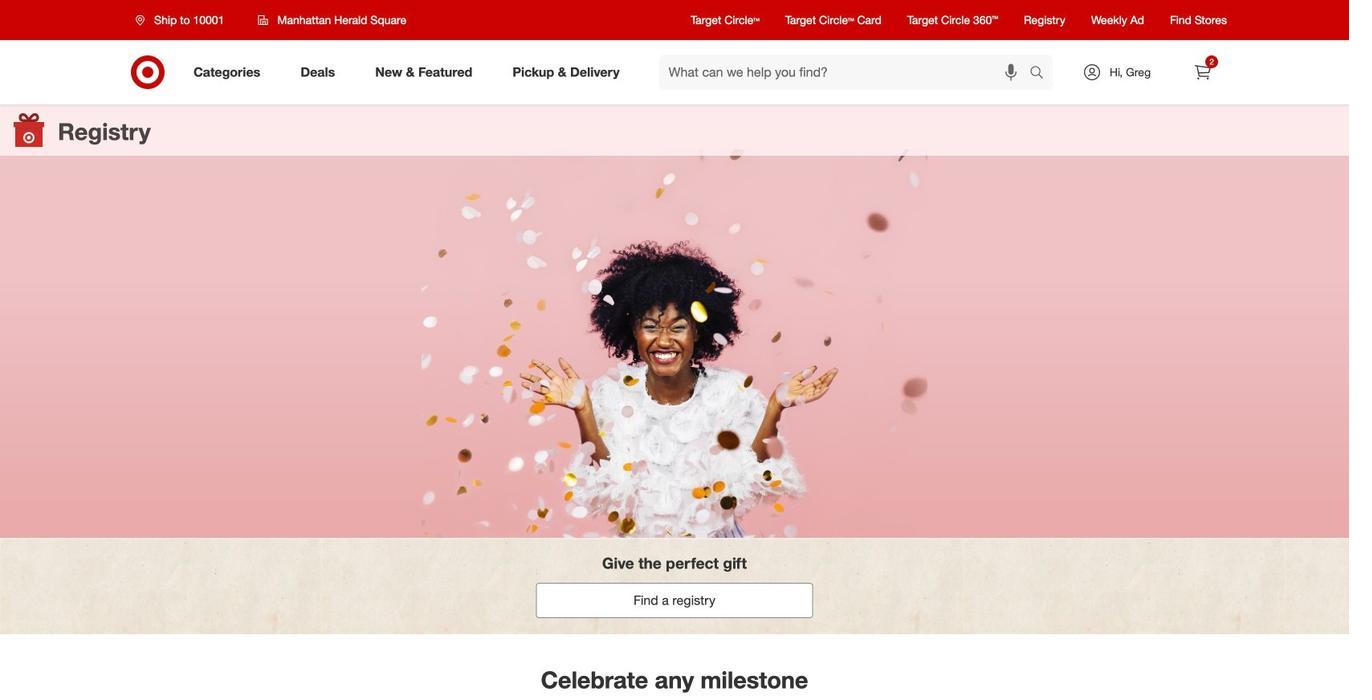 Task type: vqa. For each thing, say whether or not it's contained in the screenshot.
What can we help you find? suggestions appear below SEARCH BOX
yes



Task type: describe. For each thing, give the bounding box(es) containing it.
What can we help you find? suggestions appear below search field
[[659, 55, 1034, 90]]



